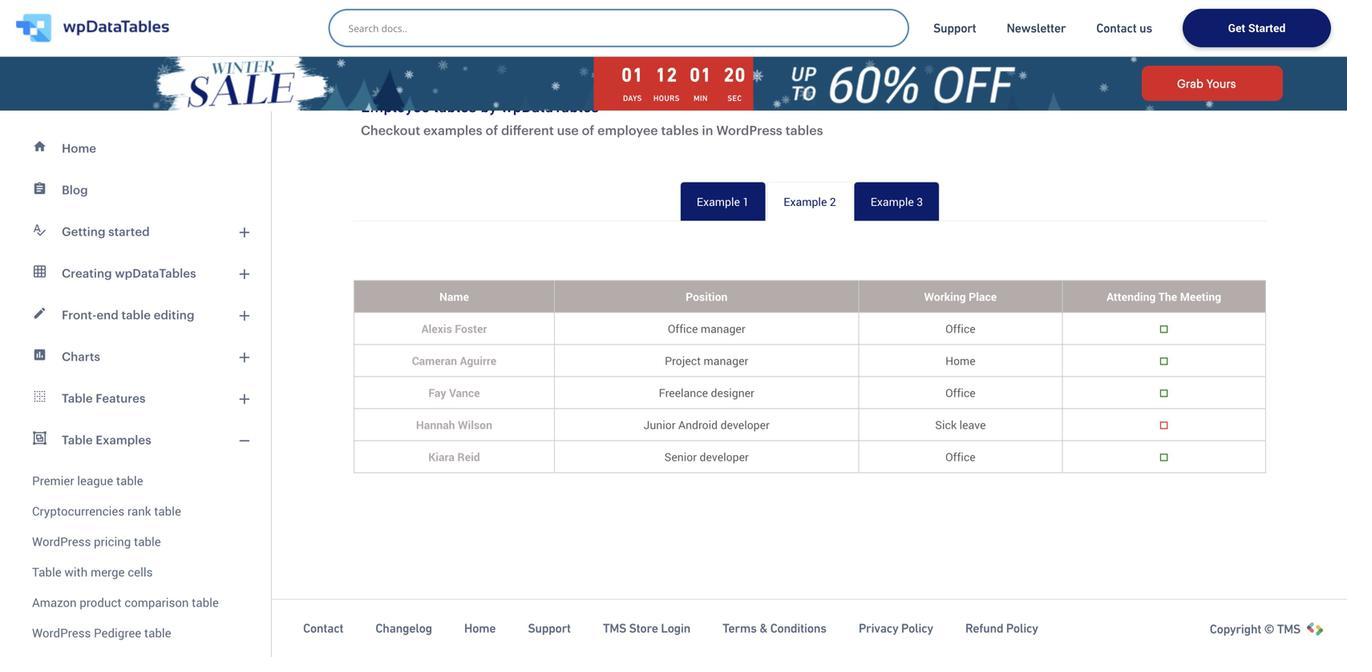 Task type: locate. For each thing, give the bounding box(es) containing it.
0 horizontal spatial 01
[[621, 64, 644, 86]]

table inside 'link'
[[121, 308, 151, 322]]

0 horizontal spatial wpdatatables
[[115, 266, 196, 280]]

example 3 link
[[854, 182, 940, 222]]

grab
[[1177, 77, 1204, 90]]

front-end table editing link
[[10, 294, 261, 336]]

2 vertical spatial wordpress
[[32, 625, 91, 642]]

tms left the store
[[603, 622, 626, 636]]

0 horizontal spatial example
[[697, 194, 740, 209]]

2 vertical spatial table
[[32, 564, 61, 581]]

home link right changelog link
[[464, 621, 496, 637]]

hannah
[[416, 417, 455, 433]]

developer
[[721, 417, 770, 433], [700, 450, 749, 465]]

0 horizontal spatial policy
[[901, 622, 933, 636]]

attending
[[1107, 289, 1156, 304]]

2 policy from the left
[[1006, 622, 1038, 636]]

0 vertical spatial manager
[[701, 321, 746, 336]]

copyright
[[1210, 622, 1262, 637]]

home right changelog link
[[464, 622, 496, 636]]

wordpress inside "link"
[[32, 534, 91, 550]]

example
[[697, 194, 740, 209], [784, 194, 827, 209], [871, 194, 914, 209]]

1
[[743, 194, 749, 209]]

manager
[[701, 321, 746, 336], [704, 353, 748, 369]]

grab yours link
[[1142, 66, 1283, 101]]

tables left in
[[661, 123, 699, 138]]

example left 1
[[697, 194, 740, 209]]

wpdatatables - tables and charts manager wordpress plugin image
[[16, 14, 169, 43]]

0 horizontal spatial home
[[62, 141, 96, 155]]

1 policy from the left
[[901, 622, 933, 636]]

policy
[[901, 622, 933, 636], [1006, 622, 1038, 636]]

office up sick leave
[[946, 385, 976, 401]]

terms & conditions link
[[723, 621, 827, 637]]

table with merge cells
[[32, 564, 153, 581]]

table down charts
[[62, 391, 93, 405]]

policy for refund policy
[[1006, 622, 1038, 636]]

tms right ©
[[1277, 622, 1301, 637]]

manager for office manager
[[701, 321, 746, 336]]

place
[[969, 289, 997, 304]]

example for example 3
[[871, 194, 914, 209]]

table left with
[[32, 564, 61, 581]]

example 3
[[871, 194, 923, 209]]

example 2
[[784, 194, 836, 209]]

0 vertical spatial support link
[[933, 20, 976, 36]]

1 horizontal spatial contact
[[1097, 21, 1137, 35]]

support for bottom support link
[[528, 622, 571, 636]]

premier league table
[[32, 473, 143, 489]]

policy for privacy policy
[[901, 622, 933, 636]]

example left '3'
[[871, 194, 914, 209]]

office up project at bottom
[[668, 321, 698, 336]]

senior developer
[[665, 450, 749, 465]]

table up cryptocurrencies rank table link
[[116, 473, 143, 489]]

2 example from the left
[[784, 194, 827, 209]]

contact us
[[1097, 21, 1152, 35]]

changelog link
[[376, 621, 432, 637]]

0 horizontal spatial home link
[[10, 128, 261, 169]]

2 check image from the top
[[1160, 356, 1168, 367]]

wordpress inside "link"
[[32, 625, 91, 642]]

1 of from the left
[[486, 123, 498, 138]]

example left 2
[[784, 194, 827, 209]]

2 horizontal spatial tables
[[786, 123, 823, 138]]

blog
[[62, 183, 88, 197]]

pricing
[[94, 534, 131, 550]]

designer
[[711, 385, 755, 401]]

tables up examples
[[434, 97, 477, 116]]

check image
[[1160, 324, 1168, 335], [1160, 356, 1168, 367], [1160, 388, 1168, 399], [1160, 452, 1168, 464]]

table with merge cells link
[[10, 557, 261, 588]]

1 vertical spatial contact
[[303, 622, 343, 636]]

check image for freelance designer
[[1160, 388, 1168, 399]]

get started link
[[1183, 9, 1331, 47]]

cryptocurrencies
[[32, 503, 124, 520]]

working
[[924, 289, 966, 304]]

1 vertical spatial support
[[528, 622, 571, 636]]

hannah wilson
[[416, 417, 492, 433]]

freelance
[[659, 385, 708, 401]]

table right "rank" at the left bottom of the page
[[154, 503, 181, 520]]

table up premier league table
[[62, 433, 93, 447]]

1 horizontal spatial tms
[[1277, 622, 1301, 637]]

amazon product comparison table link
[[10, 588, 261, 618]]

cameran
[[412, 353, 457, 369]]

checkout
[[361, 123, 420, 138]]

table inside "link"
[[144, 625, 171, 642]]

2 horizontal spatial example
[[871, 194, 914, 209]]

started
[[1249, 20, 1286, 35]]

fay vance
[[429, 385, 480, 401]]

copyright © tms
[[1210, 622, 1301, 637]]

position
[[686, 289, 728, 304]]

2 horizontal spatial home
[[946, 353, 976, 369]]

policy right refund
[[1006, 622, 1038, 636]]

0 vertical spatial support
[[933, 21, 976, 35]]

table for table with merge cells
[[32, 564, 61, 581]]

table right end
[[121, 308, 151, 322]]

kiara
[[428, 450, 455, 465]]

wordpress down amazon
[[32, 625, 91, 642]]

0 vertical spatial wordpress
[[717, 123, 783, 138]]

1 horizontal spatial support
[[933, 21, 976, 35]]

working place
[[924, 289, 997, 304]]

1 vertical spatial developer
[[700, 450, 749, 465]]

office down sick leave
[[946, 450, 976, 465]]

table down comparison
[[144, 625, 171, 642]]

01 up min
[[690, 64, 712, 86]]

1 horizontal spatial home link
[[464, 621, 496, 637]]

example inside "link"
[[697, 194, 740, 209]]

0 horizontal spatial support
[[528, 622, 571, 636]]

wordpress inside employee tables by wpdatatables checkout examples of different use of employee tables in wordpress tables
[[717, 123, 783, 138]]

0 horizontal spatial tms
[[603, 622, 626, 636]]

Search input search field
[[348, 17, 897, 39]]

1 horizontal spatial support link
[[933, 20, 976, 36]]

contact link
[[303, 621, 343, 637]]

getting started link
[[10, 211, 261, 253]]

check image for senior developer
[[1160, 452, 1168, 464]]

wordpress up with
[[32, 534, 91, 550]]

office
[[668, 321, 698, 336], [946, 321, 976, 336], [946, 385, 976, 401], [946, 450, 976, 465]]

home
[[62, 141, 96, 155], [946, 353, 976, 369], [464, 622, 496, 636]]

0 vertical spatial table
[[62, 391, 93, 405]]

vance
[[449, 385, 480, 401]]

table for cryptocurrencies rank table
[[154, 503, 181, 520]]

0 vertical spatial wpdatatables
[[501, 97, 599, 116]]

0 vertical spatial home
[[62, 141, 96, 155]]

1 vertical spatial home
[[946, 353, 976, 369]]

home up sick leave
[[946, 353, 976, 369]]

wpdatatables up editing at left
[[115, 266, 196, 280]]

office down working place
[[946, 321, 976, 336]]

tms store login
[[603, 622, 691, 636]]

table examples link
[[10, 419, 261, 461]]

cryptocurrencies rank table link
[[10, 496, 261, 527]]

example 2 link
[[767, 182, 853, 222]]

0 horizontal spatial contact
[[303, 622, 343, 636]]

tables
[[434, 97, 477, 116], [661, 123, 699, 138], [786, 123, 823, 138]]

12
[[656, 64, 678, 86]]

1 horizontal spatial example
[[784, 194, 827, 209]]

us
[[1140, 21, 1152, 35]]

end
[[97, 308, 119, 322]]

aguirre
[[460, 353, 497, 369]]

home up 'blog'
[[62, 141, 96, 155]]

yours
[[1207, 77, 1236, 90]]

table
[[62, 391, 93, 405], [62, 433, 93, 447], [32, 564, 61, 581]]

started
[[108, 225, 150, 239]]

table for table features
[[62, 391, 93, 405]]

0 horizontal spatial support link
[[528, 621, 571, 637]]

0 vertical spatial home link
[[10, 128, 261, 169]]

of down by
[[486, 123, 498, 138]]

support
[[933, 21, 976, 35], [528, 622, 571, 636]]

0 horizontal spatial of
[[486, 123, 498, 138]]

1 horizontal spatial home
[[464, 622, 496, 636]]

1 vertical spatial manager
[[704, 353, 748, 369]]

example for example 2
[[784, 194, 827, 209]]

of right use
[[582, 123, 594, 138]]

manager up 'project manager'
[[701, 321, 746, 336]]

tables up example 2 link
[[786, 123, 823, 138]]

1 horizontal spatial 01
[[690, 64, 712, 86]]

01
[[621, 64, 644, 86], [690, 64, 712, 86]]

sick
[[935, 417, 957, 433]]

1 vertical spatial table
[[62, 433, 93, 447]]

4 check image from the top
[[1160, 452, 1168, 464]]

refund policy link
[[965, 621, 1038, 637]]

alexis
[[422, 321, 452, 336]]

wordpress down sec
[[717, 123, 783, 138]]

0 vertical spatial contact
[[1097, 21, 1137, 35]]

1 vertical spatial wordpress
[[32, 534, 91, 550]]

1 horizontal spatial wpdatatables
[[501, 97, 599, 116]]

with
[[64, 564, 88, 581]]

table up 'cells' on the bottom
[[134, 534, 161, 550]]

home link up 'blog'
[[10, 128, 261, 169]]

manager up designer
[[704, 353, 748, 369]]

2 01 from the left
[[690, 64, 712, 86]]

comparison
[[125, 595, 189, 611]]

1 horizontal spatial of
[[582, 123, 594, 138]]

developer down designer
[[721, 417, 770, 433]]

wpdatatables up use
[[501, 97, 599, 116]]

3 check image from the top
[[1160, 388, 1168, 399]]

policy right privacy
[[901, 622, 933, 636]]

2 vertical spatial home
[[464, 622, 496, 636]]

terms
[[723, 622, 757, 636]]

table inside "link"
[[134, 534, 161, 550]]

01 up days
[[621, 64, 644, 86]]

premier league table link
[[10, 461, 261, 496]]

3 example from the left
[[871, 194, 914, 209]]

1 horizontal spatial policy
[[1006, 622, 1038, 636]]

table for wordpress pricing table
[[134, 534, 161, 550]]

1 vertical spatial home link
[[464, 621, 496, 637]]

tms
[[603, 622, 626, 636], [1277, 622, 1301, 637]]

privacy policy
[[859, 622, 933, 636]]

cameran aguirre
[[412, 353, 497, 369]]

developer down junior android developer at the bottom of page
[[700, 450, 749, 465]]

1 check image from the top
[[1160, 324, 1168, 335]]

table right comparison
[[192, 595, 219, 611]]

1 example from the left
[[697, 194, 740, 209]]



Task type: vqa. For each thing, say whether or not it's contained in the screenshot.


Task type: describe. For each thing, give the bounding box(es) containing it.
creating wpdatatables link
[[10, 253, 261, 294]]

cells
[[128, 564, 153, 581]]

©
[[1264, 622, 1275, 637]]

android
[[678, 417, 718, 433]]

store
[[629, 622, 658, 636]]

the
[[1159, 289, 1177, 304]]

example 1 link
[[680, 182, 766, 222]]

getting started
[[62, 225, 150, 239]]

attending the meeting
[[1107, 289, 1222, 304]]

wilson
[[458, 417, 492, 433]]

charts
[[62, 350, 100, 364]]

refund policy
[[965, 622, 1038, 636]]

employee
[[361, 97, 430, 116]]

get started
[[1228, 20, 1286, 35]]

terms & conditions
[[723, 622, 827, 636]]

premier
[[32, 473, 74, 489]]

check image for office manager
[[1160, 324, 1168, 335]]

name
[[439, 289, 469, 304]]

get
[[1228, 20, 1246, 35]]

privacy
[[859, 622, 899, 636]]

blog link
[[10, 169, 261, 211]]

tms store login link
[[603, 621, 691, 637]]

&
[[760, 622, 768, 636]]

use
[[557, 123, 579, 138]]

front-end table editing
[[62, 308, 194, 322]]

grab yours
[[1177, 77, 1236, 90]]

amazon
[[32, 595, 77, 611]]

wpdatatables inside employee tables by wpdatatables checkout examples of different use of employee tables in wordpress tables
[[501, 97, 599, 116]]

employee tables by wpdatatables checkout examples of different use of employee tables in wordpress tables
[[361, 97, 823, 138]]

pedigree
[[94, 625, 141, 642]]

1 vertical spatial support link
[[528, 621, 571, 637]]

1 01 from the left
[[621, 64, 644, 86]]

wordpress for wordpress pricing table
[[32, 534, 91, 550]]

changelog
[[376, 622, 432, 636]]

check image for project manager
[[1160, 356, 1168, 367]]

office for office manager
[[946, 321, 976, 336]]

freelance designer
[[659, 385, 755, 401]]

privacy policy link
[[859, 621, 933, 637]]

editing
[[154, 308, 194, 322]]

table for table examples
[[62, 433, 93, 447]]

alexis foster
[[422, 321, 487, 336]]

wordpress pedigree table link
[[10, 618, 261, 649]]

by
[[481, 97, 497, 116]]

Search form search field
[[348, 17, 897, 39]]

wordpress pricing table
[[32, 534, 161, 550]]

meeting
[[1180, 289, 1222, 304]]

table for premier league table
[[116, 473, 143, 489]]

project manager
[[665, 353, 748, 369]]

newsletter
[[1007, 21, 1066, 35]]

project
[[665, 353, 701, 369]]

days
[[623, 94, 642, 103]]

examples
[[96, 433, 151, 447]]

wordpress pricing table link
[[10, 527, 261, 557]]

creating
[[62, 266, 112, 280]]

office for freelance designer
[[946, 385, 976, 401]]

3
[[917, 194, 923, 209]]

20
[[724, 64, 746, 86]]

features
[[96, 391, 146, 405]]

kiara reid
[[428, 450, 480, 465]]

getting
[[62, 225, 105, 239]]

front-
[[62, 308, 97, 322]]

sick leave
[[935, 417, 986, 433]]

0 vertical spatial developer
[[721, 417, 770, 433]]

1 horizontal spatial tables
[[661, 123, 699, 138]]

example for example 1
[[697, 194, 740, 209]]

hours
[[654, 94, 680, 103]]

reid
[[457, 450, 480, 465]]

newsletter link
[[1007, 20, 1066, 36]]

merge
[[91, 564, 125, 581]]

amazon product comparison table
[[32, 595, 219, 611]]

in
[[702, 123, 713, 138]]

table for front-end table editing
[[121, 308, 151, 322]]

table examples
[[62, 433, 151, 447]]

contact for contact us
[[1097, 21, 1137, 35]]

wordpress for wordpress pedigree table
[[32, 625, 91, 642]]

charts link
[[10, 336, 261, 378]]

different
[[501, 123, 554, 138]]

manager for project manager
[[704, 353, 748, 369]]

senior
[[665, 450, 697, 465]]

fay
[[429, 385, 446, 401]]

2 of from the left
[[582, 123, 594, 138]]

contact for contact
[[303, 622, 343, 636]]

cancel x image
[[1160, 420, 1168, 431]]

refund
[[965, 622, 1004, 636]]

cryptocurrencies rank table
[[32, 503, 181, 520]]

min
[[694, 94, 708, 103]]

junior android developer
[[644, 417, 770, 433]]

0 horizontal spatial tables
[[434, 97, 477, 116]]

support for topmost support link
[[933, 21, 976, 35]]

product
[[80, 595, 122, 611]]

rank
[[127, 503, 151, 520]]

office for senior developer
[[946, 450, 976, 465]]

examples
[[423, 123, 483, 138]]

1 vertical spatial wpdatatables
[[115, 266, 196, 280]]

league
[[77, 473, 113, 489]]

table for wordpress pedigree table
[[144, 625, 171, 642]]

login
[[661, 622, 691, 636]]

2
[[830, 194, 836, 209]]

creating wpdatatables
[[62, 266, 196, 280]]

table features
[[62, 391, 146, 405]]



